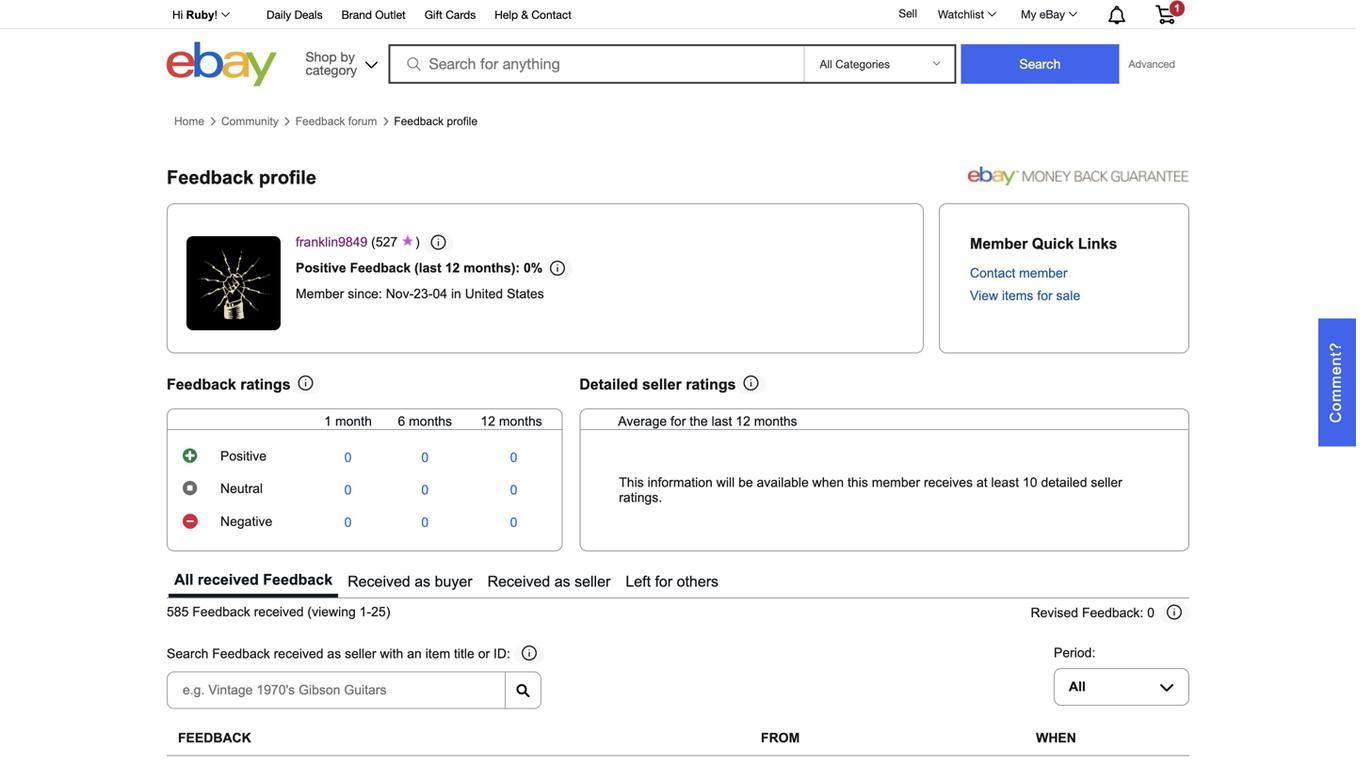 Task type: describe. For each thing, give the bounding box(es) containing it.
home link
[[174, 115, 204, 128]]

view items for sale link
[[970, 289, 1081, 303]]

0%
[[524, 261, 543, 276]]

6 months
[[398, 415, 452, 429]]

shop by category banner
[[162, 0, 1190, 91]]

527
[[376, 235, 398, 250]]

profile for feedback profile page for franklin9849 element
[[259, 167, 316, 188]]

nov-
[[386, 287, 414, 302]]

buyer
[[435, 574, 473, 591]]

my
[[1021, 8, 1037, 21]]

member for member since: nov-23-04 in united states
[[296, 287, 344, 302]]

positive feedback (last 12 months): 0%
[[296, 261, 543, 276]]

with
[[380, 647, 404, 662]]

as for seller
[[555, 574, 571, 591]]

feedback inside button
[[263, 572, 333, 589]]

when
[[813, 476, 844, 490]]

this information will be available when this member receives at least 10 detailed seller ratings.
[[619, 476, 1123, 506]]

months for 12 months
[[499, 415, 542, 429]]

id:
[[494, 647, 511, 662]]

(
[[371, 235, 376, 250]]

franklin9849 ( 527
[[296, 235, 398, 250]]

advanced
[[1129, 58, 1176, 70]]

from
[[761, 732, 800, 746]]

1 for 1
[[1175, 2, 1181, 14]]

forum
[[348, 115, 377, 128]]

period:
[[1054, 646, 1096, 661]]

when
[[1036, 732, 1077, 746]]

(last
[[415, 261, 442, 276]]

contact inside contact member view items for sale
[[970, 266, 1016, 281]]

0 horizontal spatial as
[[327, 647, 341, 662]]

received for received as buyer
[[348, 574, 411, 591]]

as for buyer
[[415, 574, 431, 591]]

franklin9849 link
[[296, 235, 368, 254]]

hi ruby !
[[172, 8, 218, 21]]

received inside button
[[198, 572, 259, 589]]

from element
[[761, 732, 800, 746]]

feedback forum link
[[296, 115, 377, 128]]

3 months from the left
[[754, 415, 798, 429]]

brand outlet link
[[342, 5, 406, 26]]

none submit inside shop by category "banner"
[[961, 44, 1120, 84]]

states
[[507, 287, 544, 302]]

feedback
[[178, 732, 251, 746]]

months for 6 months
[[409, 415, 452, 429]]

seller left with
[[345, 647, 376, 662]]

ebay
[[1040, 8, 1066, 21]]

will
[[717, 476, 735, 490]]

profile for feedback profile link
[[447, 115, 478, 128]]

contact member link
[[970, 266, 1068, 281]]

for for left for others
[[655, 574, 673, 591]]

!
[[214, 8, 218, 21]]

all button
[[1054, 669, 1190, 707]]

daily deals
[[267, 8, 323, 21]]

received for received as seller
[[488, 574, 550, 591]]

received as seller
[[488, 574, 611, 591]]

detailed
[[580, 377, 638, 394]]

the
[[690, 415, 708, 429]]

23-
[[414, 287, 433, 302]]

585 feedback received (viewing 1-25)
[[167, 605, 390, 620]]

shop by category
[[306, 49, 357, 78]]

items
[[1002, 289, 1034, 303]]

by
[[341, 49, 355, 65]]

my ebay
[[1021, 8, 1066, 21]]

04
[[433, 287, 448, 302]]

seller up average on the bottom of page
[[642, 377, 682, 394]]

deals
[[294, 8, 323, 21]]

or
[[478, 647, 490, 662]]

sell link
[[891, 7, 926, 20]]

gift
[[425, 8, 443, 21]]

feedback element
[[178, 732, 251, 746]]

1 month
[[324, 415, 372, 429]]

watchlist link
[[928, 3, 1005, 25]]

1 ratings from the left
[[240, 377, 291, 394]]

&
[[521, 8, 529, 21]]

2 ratings from the left
[[686, 377, 736, 394]]

help & contact link
[[495, 5, 572, 26]]

months):
[[464, 261, 520, 276]]

feedback ratings
[[167, 377, 291, 394]]

feedback:
[[1082, 606, 1144, 621]]

sell
[[899, 7, 918, 20]]

an
[[407, 647, 422, 662]]

comment?
[[1328, 342, 1345, 423]]

home
[[174, 115, 204, 128]]

links
[[1078, 236, 1118, 253]]

all received feedback button
[[169, 567, 338, 598]]

gift cards link
[[425, 5, 476, 26]]

daily
[[267, 8, 291, 21]]

in
[[451, 287, 462, 302]]

information
[[648, 476, 713, 490]]

member quick links
[[970, 236, 1118, 253]]

account navigation
[[162, 0, 1190, 29]]

all received feedback
[[174, 572, 333, 589]]

receives
[[924, 476, 973, 490]]

member inside contact member view items for sale
[[1020, 266, 1068, 281]]

received as buyer button
[[342, 567, 478, 598]]

detailed seller ratings
[[580, 377, 736, 394]]

(viewing
[[308, 605, 356, 620]]



Task type: vqa. For each thing, say whether or not it's contained in the screenshot.
the information
yes



Task type: locate. For each thing, give the bounding box(es) containing it.
1 up advanced
[[1175, 2, 1181, 14]]

0 horizontal spatial member
[[296, 287, 344, 302]]

1 vertical spatial all
[[1069, 680, 1086, 695]]

0 horizontal spatial member
[[872, 476, 921, 490]]

positive
[[296, 261, 346, 276], [220, 450, 267, 464]]

cards
[[446, 8, 476, 21]]

1 vertical spatial profile
[[259, 167, 316, 188]]

this
[[619, 476, 644, 490]]

available
[[757, 476, 809, 490]]

1 months from the left
[[409, 415, 452, 429]]

12 right last
[[736, 415, 751, 429]]

for left the
[[671, 415, 686, 429]]

received right buyer
[[488, 574, 550, 591]]

received as seller button
[[482, 567, 616, 598]]

feedback profile down community link
[[167, 167, 316, 188]]

0 horizontal spatial 1
[[324, 415, 332, 429]]

1 horizontal spatial months
[[499, 415, 542, 429]]

revised
[[1031, 606, 1079, 621]]

member right this
[[872, 476, 921, 490]]

2 horizontal spatial months
[[754, 415, 798, 429]]

left for others
[[626, 574, 719, 591]]

member inside this information will be available when this member receives at least 10 detailed seller ratings.
[[872, 476, 921, 490]]

view
[[970, 289, 999, 303]]

1 inside feedback profile main content
[[324, 415, 332, 429]]

feedback profile right forum
[[394, 115, 478, 128]]

0 horizontal spatial positive
[[220, 450, 267, 464]]

community link
[[221, 115, 279, 128]]

as up e.g. vintage 1970's gibson guitars text field
[[327, 647, 341, 662]]

for left "sale"
[[1038, 289, 1053, 303]]

seller right detailed
[[1091, 476, 1123, 490]]

seller left left
[[575, 574, 611, 591]]

franklin9849
[[296, 235, 368, 250]]

2 received from the left
[[488, 574, 550, 591]]

6
[[398, 415, 405, 429]]

member up contact member link
[[970, 236, 1028, 253]]

contact right &
[[532, 8, 572, 21]]

0 horizontal spatial contact
[[532, 8, 572, 21]]

help
[[495, 8, 518, 21]]

outlet
[[375, 8, 406, 21]]

0 vertical spatial all
[[174, 572, 194, 589]]

profile
[[447, 115, 478, 128], [259, 167, 316, 188]]

seller inside button
[[575, 574, 611, 591]]

1
[[1175, 2, 1181, 14], [324, 415, 332, 429]]

0 horizontal spatial 12
[[445, 261, 460, 276]]

received up 25)
[[348, 574, 411, 591]]

at
[[977, 476, 988, 490]]

1 link
[[1145, 0, 1187, 27]]

seller inside this information will be available when this member receives at least 10 detailed seller ratings.
[[1091, 476, 1123, 490]]

member up view items for sale link
[[1020, 266, 1068, 281]]

1 horizontal spatial profile
[[447, 115, 478, 128]]

contact
[[532, 8, 572, 21], [970, 266, 1016, 281]]

1 inside 'link'
[[1175, 2, 1181, 14]]

positive down franklin9849 link on the top left of the page
[[296, 261, 346, 276]]

Search for anything text field
[[391, 46, 800, 82]]

brand outlet
[[342, 8, 406, 21]]

0 horizontal spatial profile
[[259, 167, 316, 188]]

all up '585'
[[174, 572, 194, 589]]

be
[[739, 476, 753, 490]]

revised feedback: 0
[[1031, 606, 1155, 621]]

member
[[970, 236, 1028, 253], [296, 287, 344, 302]]

shop by category button
[[297, 42, 382, 82]]

0 vertical spatial for
[[1038, 289, 1053, 303]]

item
[[426, 647, 450, 662]]

1 horizontal spatial member
[[970, 236, 1028, 253]]

member left since:
[[296, 287, 344, 302]]

contact member view items for sale
[[970, 266, 1081, 303]]

12 months
[[481, 415, 542, 429]]

received inside received as buyer button
[[348, 574, 411, 591]]

1 vertical spatial received
[[254, 605, 304, 620]]

user profile for franklin9849 image
[[187, 237, 281, 331]]

select the feedback time period you want to see element
[[1054, 646, 1096, 661]]

received down all received feedback button
[[254, 605, 304, 620]]

watchlist
[[938, 8, 985, 21]]

1 horizontal spatial member
[[1020, 266, 1068, 281]]

)
[[415, 235, 424, 250]]

feedback profile page for franklin9849 element
[[167, 167, 316, 188]]

1 horizontal spatial all
[[1069, 680, 1086, 695]]

search feedback received as seller with an item title or id:
[[167, 647, 511, 662]]

average for the last 12 months
[[618, 415, 798, 429]]

ratings.
[[619, 491, 662, 506]]

1 vertical spatial member
[[872, 476, 921, 490]]

feedback forum
[[296, 115, 377, 128]]

detailed
[[1041, 476, 1088, 490]]

when element
[[1036, 732, 1077, 746]]

gift cards
[[425, 8, 476, 21]]

for
[[1038, 289, 1053, 303], [671, 415, 686, 429], [655, 574, 673, 591]]

since:
[[348, 287, 382, 302]]

received as buyer
[[348, 574, 473, 591]]

feedback profile for feedback profile link
[[394, 115, 478, 128]]

0 vertical spatial feedback profile
[[394, 115, 478, 128]]

0 horizontal spatial ratings
[[240, 377, 291, 394]]

positive for positive
[[220, 450, 267, 464]]

None submit
[[961, 44, 1120, 84]]

1 vertical spatial member
[[296, 287, 344, 302]]

0 vertical spatial received
[[198, 572, 259, 589]]

1 vertical spatial feedback profile
[[167, 167, 316, 188]]

all for all
[[1069, 680, 1086, 695]]

as left left
[[555, 574, 571, 591]]

2 horizontal spatial as
[[555, 574, 571, 591]]

1 horizontal spatial feedback profile
[[394, 115, 478, 128]]

community
[[221, 115, 279, 128]]

for inside button
[[655, 574, 673, 591]]

1 vertical spatial contact
[[970, 266, 1016, 281]]

0 vertical spatial member
[[970, 236, 1028, 253]]

2 months from the left
[[499, 415, 542, 429]]

daily deals link
[[267, 5, 323, 26]]

all inside button
[[174, 572, 194, 589]]

1 horizontal spatial positive
[[296, 261, 346, 276]]

12
[[445, 261, 460, 276], [481, 415, 496, 429], [736, 415, 751, 429]]

1 vertical spatial 1
[[324, 415, 332, 429]]

10
[[1023, 476, 1038, 490]]

0 vertical spatial profile
[[447, 115, 478, 128]]

ebay money back guarantee policy image
[[969, 163, 1190, 186]]

positive up neutral
[[220, 450, 267, 464]]

0 horizontal spatial feedback profile
[[167, 167, 316, 188]]

0 horizontal spatial all
[[174, 572, 194, 589]]

quick
[[1032, 236, 1074, 253]]

all inside popup button
[[1069, 680, 1086, 695]]

shop
[[306, 49, 337, 65]]

negative
[[220, 515, 273, 530]]

1 received from the left
[[348, 574, 411, 591]]

contact up 'view'
[[970, 266, 1016, 281]]

received for 585
[[254, 605, 304, 620]]

12 right 6 months
[[481, 415, 496, 429]]

1-
[[360, 605, 371, 620]]

all down select the feedback time period you want to see element on the bottom
[[1069, 680, 1086, 695]]

this
[[848, 476, 868, 490]]

1 horizontal spatial received
[[488, 574, 550, 591]]

1 horizontal spatial as
[[415, 574, 431, 591]]

average
[[618, 415, 667, 429]]

as inside button
[[415, 574, 431, 591]]

as
[[415, 574, 431, 591], [555, 574, 571, 591], [327, 647, 341, 662]]

1 horizontal spatial 12
[[481, 415, 496, 429]]

feedback profile main content
[[167, 106, 1357, 766]]

1 vertical spatial for
[[671, 415, 686, 429]]

1 left month
[[324, 415, 332, 429]]

0 vertical spatial 1
[[1175, 2, 1181, 14]]

search
[[167, 647, 209, 662]]

feedback score is 527 element
[[376, 235, 398, 254]]

ruby
[[186, 8, 214, 21]]

2 horizontal spatial 12
[[736, 415, 751, 429]]

feedback profile
[[394, 115, 478, 128], [167, 167, 316, 188]]

2 vertical spatial for
[[655, 574, 673, 591]]

e.g. Vintage 1970's Gibson Guitars text field
[[167, 672, 506, 710]]

brand
[[342, 8, 372, 21]]

least
[[992, 476, 1019, 490]]

2 vertical spatial received
[[274, 647, 324, 662]]

1 horizontal spatial contact
[[970, 266, 1016, 281]]

member
[[1020, 266, 1068, 281], [872, 476, 921, 490]]

received down the 585 feedback received (viewing 1-25)
[[274, 647, 324, 662]]

feedback profile for feedback profile page for franklin9849 element
[[167, 167, 316, 188]]

as left buyer
[[415, 574, 431, 591]]

1 vertical spatial positive
[[220, 450, 267, 464]]

received inside received as seller button
[[488, 574, 550, 591]]

all for all received feedback
[[174, 572, 194, 589]]

member for member quick links
[[970, 236, 1028, 253]]

feedback profile link
[[394, 115, 478, 128]]

received for search
[[274, 647, 324, 662]]

received up the 585 feedback received (viewing 1-25)
[[198, 572, 259, 589]]

category
[[306, 62, 357, 78]]

contact inside help & contact link
[[532, 8, 572, 21]]

for for average for the last 12 months
[[671, 415, 686, 429]]

sale
[[1057, 289, 1081, 303]]

0 horizontal spatial months
[[409, 415, 452, 429]]

positive for positive feedback (last 12 months): 0%
[[296, 261, 346, 276]]

neutral
[[220, 482, 263, 497]]

for right left
[[655, 574, 673, 591]]

comment? link
[[1319, 319, 1357, 447]]

0 vertical spatial contact
[[532, 8, 572, 21]]

0 vertical spatial member
[[1020, 266, 1068, 281]]

received
[[348, 574, 411, 591], [488, 574, 550, 591]]

advanced link
[[1120, 45, 1185, 83]]

united
[[465, 287, 503, 302]]

received
[[198, 572, 259, 589], [254, 605, 304, 620], [274, 647, 324, 662]]

1 for 1 month
[[324, 415, 332, 429]]

1 horizontal spatial ratings
[[686, 377, 736, 394]]

1 horizontal spatial 1
[[1175, 2, 1181, 14]]

left
[[626, 574, 651, 591]]

585
[[167, 605, 189, 620]]

12 right (last
[[445, 261, 460, 276]]

0 horizontal spatial received
[[348, 574, 411, 591]]

feedback
[[296, 115, 345, 128], [394, 115, 444, 128], [167, 167, 254, 188], [350, 261, 411, 276], [167, 377, 236, 394], [263, 572, 333, 589], [192, 605, 250, 620], [212, 647, 270, 662]]

for inside contact member view items for sale
[[1038, 289, 1053, 303]]

as inside button
[[555, 574, 571, 591]]

25)
[[371, 605, 390, 620]]

0 vertical spatial positive
[[296, 261, 346, 276]]



